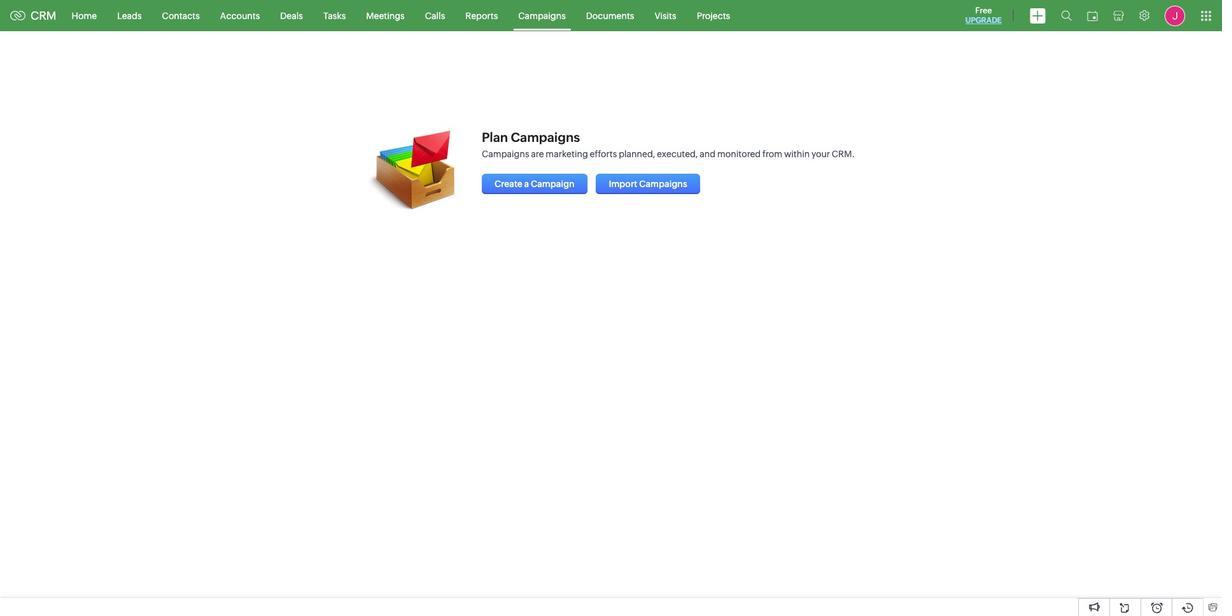 Task type: describe. For each thing, give the bounding box(es) containing it.
calls
[[425, 11, 445, 21]]

import
[[609, 179, 638, 189]]

deals link
[[270, 0, 313, 31]]

campaigns up are
[[511, 130, 580, 145]]

documents
[[586, 11, 634, 21]]

efforts
[[590, 149, 617, 159]]

reports
[[466, 11, 498, 21]]

meetings
[[366, 11, 405, 21]]

a
[[524, 179, 529, 189]]

marketing
[[546, 149, 588, 159]]

projects
[[697, 11, 730, 21]]

and
[[700, 149, 716, 159]]

campaigns link
[[508, 0, 576, 31]]

calls link
[[415, 0, 455, 31]]

reports link
[[455, 0, 508, 31]]

accounts link
[[210, 0, 270, 31]]

search image
[[1061, 10, 1072, 21]]

crm
[[31, 9, 56, 22]]

leads link
[[107, 0, 152, 31]]

contacts
[[162, 11, 200, 21]]

campaign
[[531, 179, 575, 189]]

visits link
[[645, 0, 687, 31]]

monitored
[[717, 149, 761, 159]]

plan
[[482, 130, 508, 145]]

tasks link
[[313, 0, 356, 31]]

import campaigns button
[[596, 174, 700, 194]]

executed,
[[657, 149, 698, 159]]

campaigns inside button
[[639, 179, 687, 189]]

campaigns inside 'link'
[[518, 11, 566, 21]]

crm link
[[10, 9, 56, 22]]

create a campaign
[[495, 179, 575, 189]]

deals
[[280, 11, 303, 21]]

tasks
[[323, 11, 346, 21]]

create a campaign button
[[482, 174, 587, 194]]

campaigns down plan
[[482, 149, 529, 159]]



Task type: locate. For each thing, give the bounding box(es) containing it.
upgrade
[[966, 16, 1002, 25]]

from
[[763, 149, 782, 159]]

free
[[975, 6, 992, 15]]

planned,
[[619, 149, 655, 159]]

create menu image
[[1030, 8, 1046, 23]]

crm.
[[832, 149, 855, 159]]

meetings link
[[356, 0, 415, 31]]

search element
[[1054, 0, 1080, 31]]

projects link
[[687, 0, 741, 31]]

create menu element
[[1022, 0, 1054, 31]]

free upgrade
[[966, 6, 1002, 25]]

home link
[[61, 0, 107, 31]]

profile element
[[1157, 0, 1193, 31]]

campaigns right reports link
[[518, 11, 566, 21]]

are
[[531, 149, 544, 159]]

plan campaigns campaigns are marketing efforts planned, executed, and monitored from within your crm.
[[482, 130, 855, 159]]

documents link
[[576, 0, 645, 31]]

your
[[812, 149, 830, 159]]

create
[[495, 179, 523, 189]]

within
[[784, 149, 810, 159]]

campaigns down the executed,
[[639, 179, 687, 189]]

calendar image
[[1087, 11, 1098, 21]]

contacts link
[[152, 0, 210, 31]]

profile image
[[1165, 5, 1185, 26]]

accounts
[[220, 11, 260, 21]]

campaigns
[[518, 11, 566, 21], [511, 130, 580, 145], [482, 149, 529, 159], [639, 179, 687, 189]]

visits
[[655, 11, 676, 21]]

import campaigns
[[609, 179, 687, 189]]

home
[[72, 11, 97, 21]]

leads
[[117, 11, 142, 21]]



Task type: vqa. For each thing, say whether or not it's contained in the screenshot.
Deals
yes



